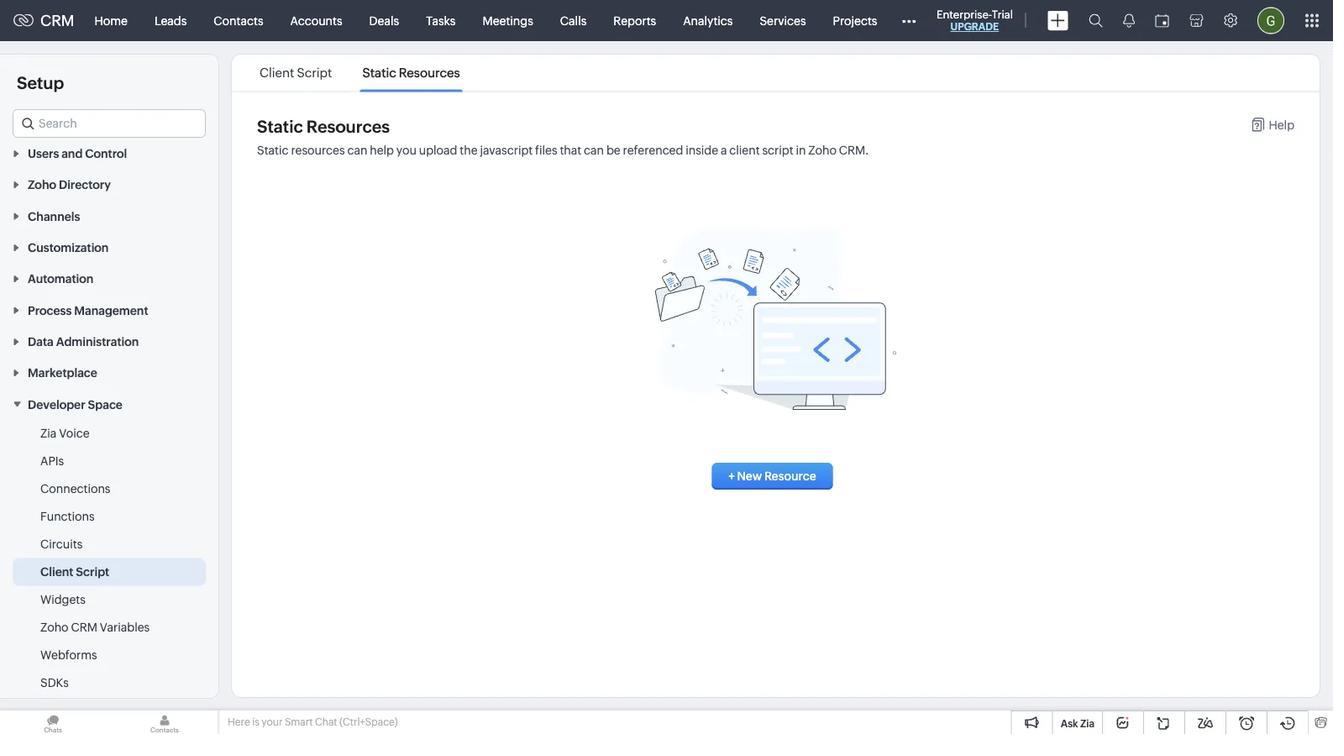 Task type: vqa. For each thing, say whether or not it's contained in the screenshot.
once
no



Task type: describe. For each thing, give the bounding box(es) containing it.
crm inside developer space region
[[71, 620, 97, 634]]

(ctrl+space)
[[339, 717, 398, 728]]

help
[[370, 144, 394, 157]]

reports
[[614, 14, 656, 27]]

static resources
[[363, 66, 460, 80]]

search element
[[1079, 0, 1113, 41]]

data
[[28, 335, 54, 348]]

chats image
[[0, 711, 106, 734]]

referenced
[[623, 144, 683, 157]]

home
[[94, 14, 128, 27]]

1 horizontal spatial zia
[[1081, 718, 1095, 729]]

zoho directory button
[[0, 169, 218, 200]]

and
[[61, 147, 83, 160]]

webforms link
[[40, 646, 97, 663]]

client
[[730, 144, 760, 157]]

Other Modules field
[[891, 7, 927, 34]]

Search text field
[[13, 110, 205, 137]]

setup
[[17, 73, 64, 92]]

zia inside developer space region
[[40, 426, 57, 440]]

2 vertical spatial static
[[257, 144, 289, 157]]

2 can from the left
[[584, 144, 604, 157]]

0 vertical spatial client script link
[[257, 66, 335, 80]]

you
[[396, 144, 417, 157]]

home link
[[81, 0, 141, 41]]

upload
[[419, 144, 457, 157]]

here is your smart chat (ctrl+space)
[[228, 717, 398, 728]]

automation button
[[0, 263, 218, 294]]

that
[[560, 144, 582, 157]]

users
[[28, 147, 59, 160]]

resource
[[765, 470, 816, 483]]

customization button
[[0, 231, 218, 263]]

client script inside list
[[260, 66, 332, 80]]

meetings
[[483, 14, 533, 27]]

your
[[262, 717, 283, 728]]

zoho crm variables link
[[40, 619, 150, 636]]

customization
[[28, 241, 109, 254]]

trial
[[992, 8, 1013, 21]]

resources for static resources static resources can help you upload the javascript files that can be referenced inside a client script in zoho crm.
[[307, 117, 390, 137]]

control
[[85, 147, 127, 160]]

script inside developer space region
[[76, 565, 109, 578]]

resources
[[291, 144, 345, 157]]

ask zia
[[1061, 718, 1095, 729]]

inside
[[686, 144, 718, 157]]

1 horizontal spatial script
[[297, 66, 332, 80]]

reports link
[[600, 0, 670, 41]]

management
[[74, 304, 148, 317]]

automation
[[28, 272, 94, 286]]

leads link
[[141, 0, 200, 41]]

analytics link
[[670, 0, 747, 41]]

channels
[[28, 210, 80, 223]]

be
[[607, 144, 621, 157]]

directory
[[59, 178, 111, 192]]

enterprise-
[[937, 8, 992, 21]]

crm link
[[13, 12, 74, 29]]

contacts
[[214, 14, 263, 27]]

landing image
[[656, 226, 896, 410]]

circuits
[[40, 537, 83, 551]]

create menu element
[[1038, 0, 1079, 41]]

crm.
[[839, 144, 869, 157]]

connections link
[[40, 480, 110, 497]]

new
[[737, 470, 762, 483]]

search image
[[1089, 13, 1103, 28]]

static resources static resources can help you upload the javascript files that can be referenced inside a client script in zoho crm.
[[257, 117, 869, 157]]

list containing client script
[[245, 55, 475, 91]]

developer space region
[[0, 420, 218, 697]]

services link
[[747, 0, 820, 41]]

deals
[[369, 14, 399, 27]]

ask
[[1061, 718, 1078, 729]]

widgets link
[[40, 591, 86, 608]]

1 can from the left
[[347, 144, 367, 157]]

javascript
[[480, 144, 533, 157]]

sdks link
[[40, 674, 69, 691]]

profile element
[[1248, 0, 1295, 41]]

zia voice
[[40, 426, 90, 440]]

zoho for zoho crm variables
[[40, 620, 69, 634]]

variables
[[100, 620, 150, 634]]

static resources link
[[360, 66, 463, 80]]

channels button
[[0, 200, 218, 231]]

users and control button
[[0, 137, 218, 169]]

calls link
[[547, 0, 600, 41]]

webforms
[[40, 648, 97, 662]]

enterprise-trial upgrade
[[937, 8, 1013, 32]]

contacts image
[[112, 711, 218, 734]]

process management button
[[0, 294, 218, 325]]

accounts
[[290, 14, 342, 27]]

+ new resource
[[729, 470, 816, 483]]

0 vertical spatial crm
[[40, 12, 74, 29]]

leads
[[155, 14, 187, 27]]



Task type: locate. For each thing, give the bounding box(es) containing it.
apis link
[[40, 452, 64, 469]]

signals element
[[1113, 0, 1145, 41]]

1 vertical spatial crm
[[71, 620, 97, 634]]

resources down tasks
[[399, 66, 460, 80]]

tasks
[[426, 14, 456, 27]]

can left help
[[347, 144, 367, 157]]

resources inside static resources static resources can help you upload the javascript files that can be referenced inside a client script in zoho crm.
[[307, 117, 390, 137]]

static for static resources
[[363, 66, 396, 80]]

static down deals "link"
[[363, 66, 396, 80]]

crm left "home"
[[40, 12, 74, 29]]

1 vertical spatial client script link
[[40, 563, 109, 580]]

resources for static resources
[[399, 66, 460, 80]]

0 horizontal spatial can
[[347, 144, 367, 157]]

client script link down accounts at the left top of page
[[257, 66, 335, 80]]

static up resources
[[257, 117, 303, 137]]

zoho directory
[[28, 178, 111, 192]]

process
[[28, 304, 72, 317]]

1 horizontal spatial resources
[[399, 66, 460, 80]]

chat
[[315, 717, 337, 728]]

client script inside developer space region
[[40, 565, 109, 578]]

deals link
[[356, 0, 413, 41]]

data administration button
[[0, 325, 218, 357]]

accounts link
[[277, 0, 356, 41]]

calendar image
[[1155, 14, 1170, 27]]

files
[[535, 144, 558, 157]]

administration
[[56, 335, 139, 348]]

developer space
[[28, 398, 123, 411]]

sdks
[[40, 676, 69, 689]]

None field
[[13, 109, 206, 138]]

0 vertical spatial client script
[[260, 66, 332, 80]]

space
[[88, 398, 123, 411]]

1 vertical spatial zoho
[[28, 178, 56, 192]]

zoho inside static resources static resources can help you upload the javascript files that can be referenced inside a client script in zoho crm.
[[809, 144, 837, 157]]

marketplace
[[28, 366, 97, 380]]

marketplace button
[[0, 357, 218, 388]]

can left the be
[[584, 144, 604, 157]]

here
[[228, 717, 250, 728]]

projects
[[833, 14, 878, 27]]

1 vertical spatial script
[[76, 565, 109, 578]]

help
[[1269, 118, 1295, 132]]

1 vertical spatial zia
[[1081, 718, 1095, 729]]

smart
[[285, 717, 313, 728]]

process management
[[28, 304, 148, 317]]

signals image
[[1123, 13, 1135, 28]]

1 vertical spatial client script
[[40, 565, 109, 578]]

zia right ask
[[1081, 718, 1095, 729]]

developer
[[28, 398, 85, 411]]

client down contacts link
[[260, 66, 294, 80]]

zoho down "users"
[[28, 178, 56, 192]]

client script link up widgets
[[40, 563, 109, 580]]

a
[[721, 144, 727, 157]]

1 vertical spatial resources
[[307, 117, 390, 137]]

0 horizontal spatial client script
[[40, 565, 109, 578]]

script down accounts link
[[297, 66, 332, 80]]

resources
[[399, 66, 460, 80], [307, 117, 390, 137]]

script
[[297, 66, 332, 80], [76, 565, 109, 578]]

0 vertical spatial static
[[363, 66, 396, 80]]

+
[[729, 470, 735, 483]]

0 horizontal spatial resources
[[307, 117, 390, 137]]

analytics
[[683, 14, 733, 27]]

users and control
[[28, 147, 127, 160]]

1 horizontal spatial can
[[584, 144, 604, 157]]

crm
[[40, 12, 74, 29], [71, 620, 97, 634]]

services
[[760, 14, 806, 27]]

zoho down widgets
[[40, 620, 69, 634]]

1 horizontal spatial client
[[260, 66, 294, 80]]

circuits link
[[40, 536, 83, 552]]

static left resources
[[257, 144, 289, 157]]

1 vertical spatial static
[[257, 117, 303, 137]]

0 vertical spatial zoho
[[809, 144, 837, 157]]

0 vertical spatial client
[[260, 66, 294, 80]]

0 horizontal spatial client script link
[[40, 563, 109, 580]]

client inside developer space region
[[40, 565, 73, 578]]

zoho crm variables
[[40, 620, 150, 634]]

1 horizontal spatial client script link
[[257, 66, 335, 80]]

client
[[260, 66, 294, 80], [40, 565, 73, 578]]

client inside list
[[260, 66, 294, 80]]

script
[[763, 144, 794, 157]]

0 horizontal spatial script
[[76, 565, 109, 578]]

projects link
[[820, 0, 891, 41]]

widgets
[[40, 593, 86, 606]]

calls
[[560, 14, 587, 27]]

contacts link
[[200, 0, 277, 41]]

zoho inside zoho directory dropdown button
[[28, 178, 56, 192]]

zia left "voice"
[[40, 426, 57, 440]]

0 horizontal spatial zia
[[40, 426, 57, 440]]

zoho for zoho directory
[[28, 178, 56, 192]]

voice
[[59, 426, 90, 440]]

client script up widgets
[[40, 565, 109, 578]]

script up "widgets" "link"
[[76, 565, 109, 578]]

in
[[796, 144, 806, 157]]

static
[[363, 66, 396, 80], [257, 117, 303, 137], [257, 144, 289, 157]]

tasks link
[[413, 0, 469, 41]]

connections
[[40, 482, 110, 495]]

profile image
[[1258, 7, 1285, 34]]

0 horizontal spatial client
[[40, 565, 73, 578]]

1 horizontal spatial client script
[[260, 66, 332, 80]]

is
[[252, 717, 260, 728]]

static for static resources static resources can help you upload the javascript files that can be referenced inside a client script in zoho crm.
[[257, 117, 303, 137]]

crm up webforms at left bottom
[[71, 620, 97, 634]]

data administration
[[28, 335, 139, 348]]

0 vertical spatial resources
[[399, 66, 460, 80]]

zoho inside zoho crm variables link
[[40, 620, 69, 634]]

0 vertical spatial zia
[[40, 426, 57, 440]]

client down circuits
[[40, 565, 73, 578]]

1 vertical spatial client
[[40, 565, 73, 578]]

upgrade
[[951, 21, 999, 32]]

resources up resources
[[307, 117, 390, 137]]

2 vertical spatial zoho
[[40, 620, 69, 634]]

create menu image
[[1048, 11, 1069, 31]]

0 vertical spatial script
[[297, 66, 332, 80]]

functions
[[40, 509, 95, 523]]

list
[[245, 55, 475, 91]]

client script
[[260, 66, 332, 80], [40, 565, 109, 578]]

zia
[[40, 426, 57, 440], [1081, 718, 1095, 729]]

client script down accounts at the left top of page
[[260, 66, 332, 80]]

zoho right the in
[[809, 144, 837, 157]]

functions link
[[40, 508, 95, 525]]

the
[[460, 144, 478, 157]]

developer space button
[[0, 388, 218, 420]]

apis
[[40, 454, 64, 467]]

meetings link
[[469, 0, 547, 41]]



